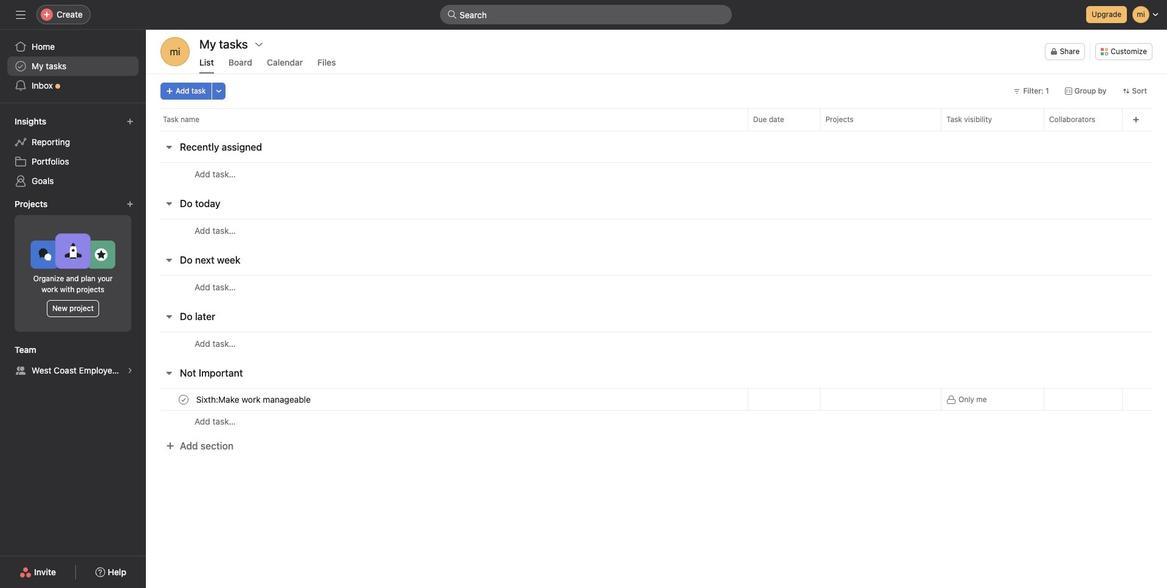 Task type: vqa. For each thing, say whether or not it's contained in the screenshot.
Mark complete 'icon'
yes



Task type: locate. For each thing, give the bounding box(es) containing it.
None field
[[440, 5, 732, 24]]

collapse task list for this group image
[[164, 199, 174, 209], [164, 312, 174, 322]]

0 vertical spatial collapse task list for this group image
[[164, 199, 174, 209]]

1 collapse task list for this group image from the top
[[164, 199, 174, 209]]

add field image
[[1133, 116, 1140, 123]]

2 collapse task list for this group image from the top
[[164, 312, 174, 322]]

mark complete image
[[176, 393, 191, 407]]

insights element
[[0, 111, 146, 193]]

row
[[146, 108, 1168, 131], [161, 130, 1153, 131], [146, 162, 1168, 186], [146, 219, 1168, 242], [146, 276, 1168, 299], [146, 332, 1168, 355], [146, 389, 1168, 411], [146, 411, 1168, 433]]

2 collapse task list for this group image from the top
[[164, 255, 174, 265]]

0 vertical spatial collapse task list for this group image
[[164, 142, 174, 152]]

1 collapse task list for this group image from the top
[[164, 142, 174, 152]]

3 collapse task list for this group image from the top
[[164, 369, 174, 378]]

header not important tree grid
[[146, 389, 1168, 433]]

collapse task list for this group image
[[164, 142, 174, 152], [164, 255, 174, 265], [164, 369, 174, 378]]

2 vertical spatial collapse task list for this group image
[[164, 369, 174, 378]]

1 vertical spatial collapse task list for this group image
[[164, 255, 174, 265]]

1 vertical spatial collapse task list for this group image
[[164, 312, 174, 322]]



Task type: describe. For each thing, give the bounding box(es) containing it.
sixth:make work manageable cell
[[146, 389, 748, 411]]

new project or portfolio image
[[127, 201, 134, 208]]

see details, west coast employees 2 image
[[127, 367, 134, 375]]

view profile settings image
[[161, 37, 190, 66]]

Task name text field
[[192, 394, 315, 406]]

show options image
[[254, 40, 264, 49]]

prominent image
[[448, 10, 457, 19]]

Search tasks, projects, and more text field
[[440, 5, 732, 24]]

new insights image
[[127, 118, 134, 125]]

hide sidebar image
[[16, 10, 26, 19]]

global element
[[0, 30, 146, 103]]

linked projects for  sixth:make work manageable cell
[[821, 389, 942, 411]]

teams element
[[0, 339, 146, 383]]

Mark complete checkbox
[[176, 393, 191, 407]]

more actions image
[[215, 88, 222, 95]]

projects element
[[0, 193, 146, 339]]



